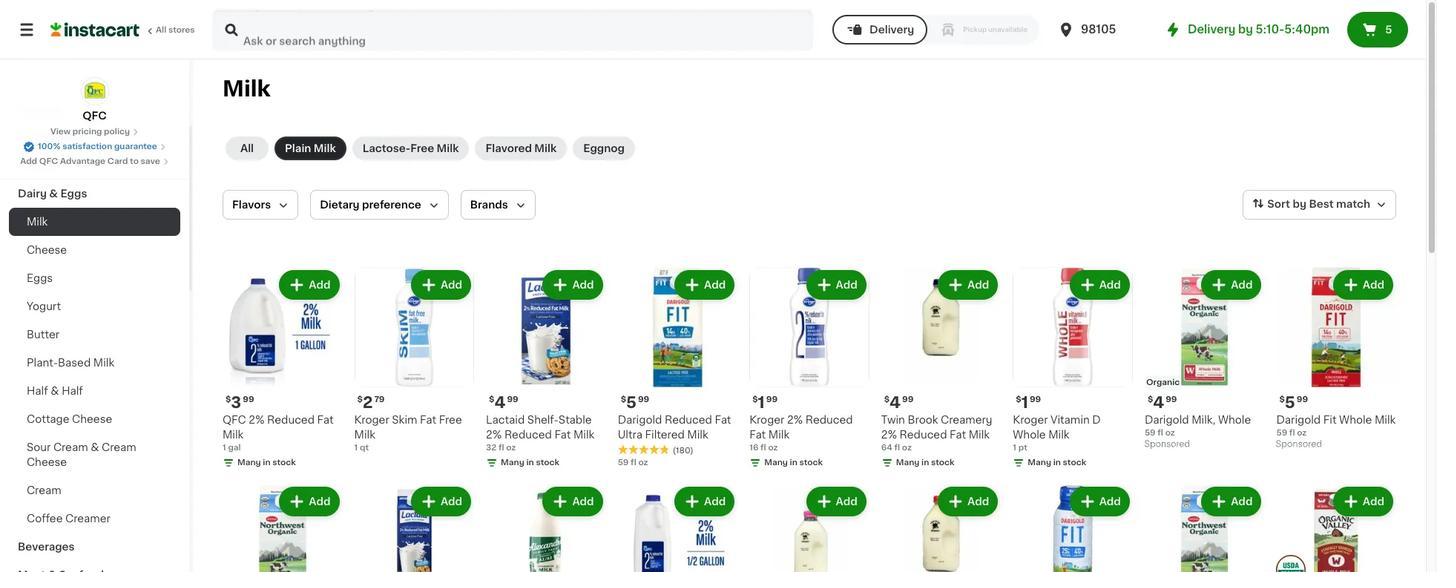 Task type: vqa. For each thing, say whether or not it's contained in the screenshot.
Whipped in Cool Whip Original Whipped Topping 8 Oz
no



Task type: describe. For each thing, give the bounding box(es) containing it.
thanksgiving link
[[9, 123, 180, 151]]

100%
[[38, 143, 60, 151]]

3 $ 4 99 from the left
[[1148, 395, 1178, 410]]

milk inside darigold reduced fat ultra filtered milk
[[688, 429, 709, 440]]

beverages link
[[9, 533, 180, 561]]

99 for darigold milk, whole
[[1166, 395, 1178, 403]]

filtered
[[645, 429, 685, 440]]

100% satisfaction guarantee button
[[23, 138, 166, 153]]

in for twin brook creamery 2% reduced fat milk
[[922, 458, 930, 467]]

fat inside darigold reduced fat ultra filtered milk
[[715, 415, 732, 425]]

59 fl oz
[[618, 458, 648, 467]]

all for all
[[240, 143, 254, 154]]

(180)
[[673, 447, 694, 455]]

qfc 2% reduced fat milk 1 gal
[[223, 415, 334, 452]]

oz inside lactaid shelf-stable 2% reduced fat milk 32 fl oz
[[506, 444, 516, 452]]

sort by
[[1268, 199, 1307, 209]]

all link
[[226, 137, 269, 160]]

brook
[[908, 415, 939, 425]]

qfc for qfc 2% reduced fat milk 1 gal
[[223, 415, 246, 425]]

lists
[[42, 51, 67, 62]]

lists link
[[9, 42, 180, 71]]

5 for darigold fit whole milk
[[1286, 395, 1296, 410]]

5 for darigold reduced fat ultra filtered milk
[[627, 395, 637, 410]]

creamer
[[65, 514, 110, 524]]

many for qfc 2% reduced fat milk
[[238, 458, 261, 467]]

plain milk
[[285, 143, 336, 154]]

skim
[[392, 415, 418, 425]]

$ 3 99
[[226, 395, 254, 410]]

sort
[[1268, 199, 1291, 209]]

stable
[[559, 415, 592, 425]]

reduced inside darigold reduced fat ultra filtered milk
[[665, 415, 713, 425]]

stores
[[168, 26, 195, 34]]

fl inside darigold fit whole milk 59 fl oz
[[1290, 429, 1296, 437]]

reduced inside kroger 2% reduced fat milk 16 fl oz
[[806, 415, 853, 425]]

5 inside '5' button
[[1386, 24, 1393, 35]]

service type group
[[833, 15, 1040, 45]]

flavors button
[[223, 190, 299, 220]]

oz inside darigold fit whole milk 59 fl oz
[[1298, 429, 1307, 437]]

dietary
[[320, 200, 360, 210]]

$ 1 99 for kroger 2% reduced fat milk
[[753, 395, 778, 410]]

half & half link
[[9, 377, 180, 405]]

qt
[[360, 444, 369, 452]]

milk inside lactaid shelf-stable 2% reduced fat milk 32 fl oz
[[574, 429, 595, 440]]

butter
[[27, 330, 59, 340]]

100% satisfaction guarantee
[[38, 143, 157, 151]]

2% inside twin brook creamery 2% reduced fat milk 64 fl oz
[[882, 429, 897, 440]]

32
[[486, 444, 497, 452]]

$ for kroger vitamin d whole milk
[[1016, 395, 1022, 403]]

59 inside darigold milk, whole 59 fl oz
[[1145, 429, 1156, 437]]

flavored
[[486, 143, 532, 154]]

Search field
[[214, 10, 812, 49]]

& for half
[[51, 386, 59, 396]]

sponsored badge image for 5
[[1277, 440, 1322, 449]]

darigold fit whole milk 59 fl oz
[[1277, 415, 1397, 437]]

produce
[[18, 160, 63, 171]]

all for all stores
[[156, 26, 166, 34]]

reduced inside twin brook creamery 2% reduced fat milk 64 fl oz
[[900, 429, 948, 440]]

5:10-
[[1256, 24, 1285, 35]]

$ for darigold reduced fat ultra filtered milk
[[621, 395, 627, 403]]

pricing
[[73, 128, 102, 136]]

$ for qfc 2% reduced fat milk
[[226, 395, 231, 403]]

2% inside lactaid shelf-stable 2% reduced fat milk 32 fl oz
[[486, 429, 502, 440]]

delivery by 5:10-5:40pm link
[[1165, 21, 1330, 39]]

lactose-free milk
[[363, 143, 459, 154]]

whole for 5
[[1340, 415, 1373, 425]]

add qfc advantage card to save
[[20, 157, 160, 166]]

99 for qfc 2% reduced fat milk
[[243, 395, 254, 403]]

milk inside kroger 2% reduced fat milk 16 fl oz
[[769, 429, 790, 440]]

4 for twin
[[890, 395, 901, 410]]

$ for kroger 2% reduced fat milk
[[753, 395, 758, 403]]

cheese link
[[9, 236, 180, 264]]

lactaid shelf-stable 2% reduced fat milk 32 fl oz
[[486, 415, 595, 452]]

thanksgiving
[[18, 132, 89, 143]]

sponsored badge image for 4
[[1145, 440, 1190, 449]]

fat inside kroger 2% reduced fat milk 16 fl oz
[[750, 429, 766, 440]]

oz inside darigold milk, whole 59 fl oz
[[1166, 429, 1176, 437]]

$ 5 99 for darigold reduced fat ultra filtered milk
[[621, 395, 650, 410]]

milk link
[[9, 208, 180, 236]]

eggnog
[[584, 143, 625, 154]]

qfc for qfc
[[83, 111, 107, 121]]

fat inside lactaid shelf-stable 2% reduced fat milk 32 fl oz
[[555, 429, 571, 440]]

eggnog link
[[573, 137, 635, 160]]

delivery for delivery by 5:10-5:40pm
[[1188, 24, 1236, 35]]

1 for whole
[[1014, 444, 1017, 452]]

$ for darigold milk, whole
[[1148, 395, 1154, 403]]

dietary preference
[[320, 200, 421, 210]]

dairy & eggs link
[[9, 180, 180, 208]]

milk inside kroger vitamin d whole milk 1 pt
[[1049, 429, 1070, 440]]

$ 4 99 for lactaid
[[489, 395, 519, 410]]

by for delivery
[[1239, 24, 1254, 35]]

1 vertical spatial cheese
[[72, 414, 112, 425]]

many in stock for lactaid shelf-stable 2% reduced fat milk
[[501, 458, 560, 467]]

product group containing 3
[[223, 267, 343, 472]]

reduced inside qfc 2% reduced fat milk 1 gal
[[267, 415, 315, 425]]

qfc logo image
[[81, 77, 109, 105]]

many for twin brook creamery 2% reduced fat milk
[[897, 458, 920, 467]]

oz inside twin brook creamery 2% reduced fat milk 64 fl oz
[[903, 444, 912, 452]]

beverages
[[18, 542, 75, 552]]

coffee creamer
[[27, 514, 110, 524]]

qfc link
[[81, 77, 109, 123]]

shelf-
[[528, 415, 559, 425]]

ultra
[[618, 429, 643, 440]]

many in stock for twin brook creamery 2% reduced fat milk
[[897, 458, 955, 467]]

all stores link
[[50, 9, 196, 50]]

best match
[[1310, 199, 1371, 209]]

& inside sour cream & cream cheese
[[91, 442, 99, 453]]

d
[[1093, 415, 1101, 425]]

eggs link
[[9, 264, 180, 292]]

save
[[141, 157, 160, 166]]

5:40pm
[[1285, 24, 1330, 35]]

free inside kroger skim fat free milk 1 qt
[[439, 415, 462, 425]]

half & half
[[27, 386, 83, 396]]

delivery button
[[833, 15, 928, 45]]

99 for darigold fit whole milk
[[1297, 395, 1309, 403]]

$ for twin brook creamery 2% reduced fat milk
[[885, 395, 890, 403]]

98105 button
[[1058, 9, 1147, 50]]

pt
[[1019, 444, 1028, 452]]

all stores
[[156, 26, 195, 34]]

butter link
[[9, 321, 180, 349]]

cheese inside sour cream & cream cheese
[[27, 457, 67, 468]]

match
[[1337, 199, 1371, 209]]

$ for lactaid shelf-stable 2% reduced fat milk
[[489, 395, 495, 403]]

1 half from the left
[[27, 386, 48, 396]]

flavors
[[232, 200, 271, 210]]

view
[[50, 128, 71, 136]]

kroger 2% reduced fat milk 16 fl oz
[[750, 415, 853, 452]]

99 for twin brook creamery 2% reduced fat milk
[[903, 395, 914, 403]]

add qfc advantage card to save link
[[20, 156, 169, 168]]

many for kroger vitamin d whole milk
[[1028, 458, 1052, 467]]

many for kroger 2% reduced fat milk
[[765, 458, 788, 467]]

cottage cheese link
[[9, 405, 180, 434]]

delivery for delivery
[[870, 24, 915, 35]]

cream link
[[9, 477, 180, 505]]

cottage cheese
[[27, 414, 112, 425]]

darigold milk, whole 59 fl oz
[[1145, 415, 1252, 437]]

preference
[[362, 200, 421, 210]]

many in stock for kroger 2% reduced fat milk
[[765, 458, 823, 467]]



Task type: locate. For each thing, give the bounding box(es) containing it.
$ inside $ 2 79
[[357, 395, 363, 403]]

$ up gal
[[226, 395, 231, 403]]

fit
[[1324, 415, 1337, 425]]

1 horizontal spatial all
[[240, 143, 254, 154]]

0 horizontal spatial free
[[411, 143, 434, 154]]

1 horizontal spatial half
[[62, 386, 83, 396]]

$ 4 99 down organic
[[1148, 395, 1178, 410]]

cream up coffee
[[27, 485, 61, 496]]

many in stock down twin brook creamery 2% reduced fat milk 64 fl oz
[[897, 458, 955, 467]]

1 $ 4 99 from the left
[[489, 395, 519, 410]]

$ 4 99 up twin
[[885, 395, 914, 410]]

many in stock down lactaid shelf-stable 2% reduced fat milk 32 fl oz
[[501, 458, 560, 467]]

5 many from the left
[[897, 458, 920, 467]]

eggs down advantage
[[60, 189, 87, 199]]

instacart logo image
[[50, 21, 140, 39]]

darigold left fit
[[1277, 415, 1321, 425]]

3 $ from the left
[[753, 395, 758, 403]]

flavored milk
[[486, 143, 557, 154]]

produce link
[[9, 151, 180, 180]]

2 many from the left
[[501, 458, 525, 467]]

4 for lactaid
[[495, 395, 506, 410]]

satisfaction
[[62, 143, 112, 151]]

creamery
[[941, 415, 993, 425]]

2 sponsored badge image from the left
[[1277, 440, 1322, 449]]

half down plant-based milk in the left bottom of the page
[[62, 386, 83, 396]]

many in stock down kroger vitamin d whole milk 1 pt
[[1028, 458, 1087, 467]]

4 99 from the left
[[1030, 395, 1042, 403]]

in
[[263, 458, 271, 467], [527, 458, 534, 467], [790, 458, 798, 467], [1054, 458, 1061, 467], [922, 458, 930, 467]]

many down kroger 2% reduced fat milk 16 fl oz
[[765, 458, 788, 467]]

2 vertical spatial qfc
[[223, 415, 246, 425]]

1 for free
[[354, 444, 358, 452]]

product group containing 2
[[354, 267, 474, 454]]

vitamin
[[1051, 415, 1090, 425]]

1 vertical spatial all
[[240, 143, 254, 154]]

cream down the cottage cheese link
[[102, 442, 136, 453]]

2 vertical spatial cheese
[[27, 457, 67, 468]]

whole inside darigold fit whole milk 59 fl oz
[[1340, 415, 1373, 425]]

1 $ 5 99 from the left
[[621, 395, 650, 410]]

5 button
[[1348, 12, 1409, 48]]

$ 1 99 for kroger vitamin d whole milk
[[1016, 395, 1042, 410]]

add button
[[281, 272, 338, 298], [413, 272, 470, 298], [544, 272, 602, 298], [676, 272, 734, 298], [808, 272, 865, 298], [940, 272, 997, 298], [1072, 272, 1129, 298], [1203, 272, 1261, 298], [1335, 272, 1393, 298], [281, 488, 338, 515], [413, 488, 470, 515], [544, 488, 602, 515], [676, 488, 734, 515], [808, 488, 865, 515], [940, 488, 997, 515], [1072, 488, 1129, 515], [1203, 488, 1261, 515], [1335, 488, 1393, 515]]

1 horizontal spatial kroger
[[750, 415, 785, 425]]

many for lactaid shelf-stable 2% reduced fat milk
[[501, 458, 525, 467]]

product group
[[223, 267, 343, 472], [354, 267, 474, 454], [486, 267, 606, 472], [618, 267, 738, 469], [750, 267, 870, 472], [882, 267, 1002, 472], [1014, 267, 1133, 472], [1145, 267, 1265, 452], [1277, 267, 1397, 452], [223, 484, 343, 572], [354, 484, 474, 572], [486, 484, 606, 572], [618, 484, 738, 572], [750, 484, 870, 572], [882, 484, 1002, 572], [1014, 484, 1133, 572], [1145, 484, 1265, 572], [1277, 484, 1397, 572]]

darigold
[[618, 415, 662, 425], [1145, 415, 1190, 425], [1277, 415, 1321, 425]]

0 horizontal spatial by
[[1239, 24, 1254, 35]]

by
[[1239, 24, 1254, 35], [1293, 199, 1307, 209]]

2 $ from the left
[[489, 395, 495, 403]]

$ for darigold fit whole milk
[[1280, 395, 1286, 403]]

4
[[495, 395, 506, 410], [890, 395, 901, 410], [1154, 395, 1165, 410]]

stock for kroger vitamin d whole milk
[[1063, 458, 1087, 467]]

$ 4 99 for twin
[[885, 395, 914, 410]]

sponsored badge image down darigold milk, whole 59 fl oz at the bottom of the page
[[1145, 440, 1190, 449]]

1 inside qfc 2% reduced fat milk 1 gal
[[223, 444, 226, 452]]

$ 5 99
[[621, 395, 650, 410], [1280, 395, 1309, 410]]

1 sponsored badge image from the left
[[1145, 440, 1190, 449]]

many in stock down kroger 2% reduced fat milk 16 fl oz
[[765, 458, 823, 467]]

$ 5 99 for darigold fit whole milk
[[1280, 395, 1309, 410]]

2 horizontal spatial $ 4 99
[[1148, 395, 1178, 410]]

kroger
[[750, 415, 785, 425], [1014, 415, 1049, 425], [354, 415, 389, 425]]

half down plant- at bottom left
[[27, 386, 48, 396]]

kroger inside kroger 2% reduced fat milk 16 fl oz
[[750, 415, 785, 425]]

2 $ 5 99 from the left
[[1280, 395, 1309, 410]]

9 $ from the left
[[1280, 395, 1286, 403]]

2 half from the left
[[62, 386, 83, 396]]

5 stock from the left
[[932, 458, 955, 467]]

0 horizontal spatial qfc
[[39, 157, 58, 166]]

4 stock from the left
[[1063, 458, 1087, 467]]

2 horizontal spatial kroger
[[1014, 415, 1049, 425]]

stock for twin brook creamery 2% reduced fat milk
[[932, 458, 955, 467]]

free right skim
[[439, 415, 462, 425]]

$ up 16
[[753, 395, 758, 403]]

stock inside product group
[[273, 458, 296, 467]]

1 darigold from the left
[[618, 415, 662, 425]]

& right dairy
[[49, 189, 58, 199]]

2% inside qfc 2% reduced fat milk 1 gal
[[249, 415, 265, 425]]

lactaid
[[486, 415, 525, 425]]

coffee
[[27, 514, 63, 524]]

qfc down 3
[[223, 415, 246, 425]]

fl inside kroger 2% reduced fat milk 16 fl oz
[[761, 444, 767, 452]]

whole right fit
[[1340, 415, 1373, 425]]

0 horizontal spatial 5
[[627, 395, 637, 410]]

1 in from the left
[[263, 458, 271, 467]]

3 kroger from the left
[[354, 415, 389, 425]]

coffee creamer link
[[9, 505, 180, 533]]

policy
[[104, 128, 130, 136]]

2 4 from the left
[[890, 395, 901, 410]]

whole
[[1219, 415, 1252, 425], [1340, 415, 1373, 425], [1014, 429, 1046, 440]]

3
[[231, 395, 241, 410]]

99 up kroger vitamin d whole milk 1 pt
[[1030, 395, 1042, 403]]

to
[[130, 157, 139, 166]]

1 many from the left
[[238, 458, 261, 467]]

by left 5:10-
[[1239, 24, 1254, 35]]

$ left 79
[[357, 395, 363, 403]]

1 up 16
[[758, 395, 765, 410]]

99 for darigold reduced fat ultra filtered milk
[[638, 395, 650, 403]]

eggs up yogurt
[[27, 273, 53, 284]]

2 horizontal spatial whole
[[1340, 415, 1373, 425]]

5 in from the left
[[922, 458, 930, 467]]

2 horizontal spatial 4
[[1154, 395, 1165, 410]]

1 horizontal spatial delivery
[[1188, 24, 1236, 35]]

98105
[[1082, 24, 1117, 35]]

many in stock for kroger vitamin d whole milk
[[1028, 458, 1087, 467]]

1 many in stock from the left
[[238, 458, 296, 467]]

99 up twin
[[903, 395, 914, 403]]

sour cream & cream cheese link
[[9, 434, 180, 477]]

kroger up pt
[[1014, 415, 1049, 425]]

1 horizontal spatial eggs
[[60, 189, 87, 199]]

sour cream & cream cheese
[[27, 442, 136, 468]]

1 kroger from the left
[[750, 415, 785, 425]]

$ 5 99 up ultra
[[621, 395, 650, 410]]

fat inside kroger skim fat free milk 1 qt
[[420, 415, 437, 425]]

0 horizontal spatial eggs
[[27, 273, 53, 284]]

2 horizontal spatial darigold
[[1277, 415, 1321, 425]]

99
[[243, 395, 254, 403], [507, 395, 519, 403], [767, 395, 778, 403], [1030, 395, 1042, 403], [638, 395, 650, 403], [903, 395, 914, 403], [1166, 395, 1178, 403], [1297, 395, 1309, 403]]

99 up darigold fit whole milk 59 fl oz at bottom
[[1297, 395, 1309, 403]]

1 horizontal spatial $ 4 99
[[885, 395, 914, 410]]

2 in from the left
[[527, 458, 534, 467]]

based
[[58, 358, 91, 368]]

many in stock down qfc 2% reduced fat milk 1 gal
[[238, 458, 296, 467]]

dietary preference button
[[310, 190, 449, 220]]

$ 5 99 up darigold fit whole milk 59 fl oz at bottom
[[1280, 395, 1309, 410]]

kroger inside kroger skim fat free milk 1 qt
[[354, 415, 389, 425]]

darigold left "milk,"
[[1145, 415, 1190, 425]]

view pricing policy
[[50, 128, 130, 136]]

1 vertical spatial eggs
[[27, 273, 53, 284]]

0 horizontal spatial delivery
[[870, 24, 915, 35]]

3 in from the left
[[790, 458, 798, 467]]

fat inside qfc 2% reduced fat milk 1 gal
[[317, 415, 334, 425]]

99 up ultra
[[638, 395, 650, 403]]

99 for kroger 2% reduced fat milk
[[767, 395, 778, 403]]

fl inside lactaid shelf-stable 2% reduced fat milk 32 fl oz
[[499, 444, 504, 452]]

qfc up view pricing policy link
[[83, 111, 107, 121]]

gal
[[228, 444, 241, 452]]

1
[[758, 395, 765, 410], [1022, 395, 1029, 410], [223, 444, 226, 452], [1014, 444, 1017, 452], [354, 444, 358, 452]]

in down kroger vitamin d whole milk 1 pt
[[1054, 458, 1061, 467]]

stock down qfc 2% reduced fat milk 1 gal
[[273, 458, 296, 467]]

1 vertical spatial free
[[439, 415, 462, 425]]

5 $ from the left
[[357, 395, 363, 403]]

plant-based milk link
[[9, 349, 180, 377]]

59
[[1145, 429, 1156, 437], [1277, 429, 1288, 437], [618, 458, 629, 467]]

4 many in stock from the left
[[1028, 458, 1087, 467]]

kroger up 16
[[750, 415, 785, 425]]

stock down kroger 2% reduced fat milk 16 fl oz
[[800, 458, 823, 467]]

1 horizontal spatial free
[[439, 415, 462, 425]]

darigold reduced fat ultra filtered milk
[[618, 415, 732, 440]]

1 horizontal spatial qfc
[[83, 111, 107, 121]]

milk
[[223, 78, 271, 99], [314, 143, 336, 154], [437, 143, 459, 154], [535, 143, 557, 154], [27, 217, 48, 227], [93, 358, 114, 368], [1376, 415, 1397, 425], [223, 429, 244, 440], [574, 429, 595, 440], [769, 429, 790, 440], [1049, 429, 1070, 440], [354, 429, 376, 440], [688, 429, 709, 440], [969, 429, 990, 440]]

2 vertical spatial &
[[91, 442, 99, 453]]

4 down organic
[[1154, 395, 1165, 410]]

2 horizontal spatial qfc
[[223, 415, 246, 425]]

3 stock from the left
[[800, 458, 823, 467]]

many down twin brook creamery 2% reduced fat milk 64 fl oz
[[897, 458, 920, 467]]

kroger for kroger vitamin d whole milk
[[1014, 415, 1049, 425]]

1 4 from the left
[[495, 395, 506, 410]]

guarantee
[[114, 143, 157, 151]]

99 up lactaid
[[507, 395, 519, 403]]

sponsored badge image down darigold fit whole milk 59 fl oz at bottom
[[1277, 440, 1322, 449]]

2 $ 1 99 from the left
[[1016, 395, 1042, 410]]

1 vertical spatial qfc
[[39, 157, 58, 166]]

free
[[411, 143, 434, 154], [439, 415, 462, 425]]

2%
[[249, 415, 265, 425], [788, 415, 803, 425], [486, 429, 502, 440], [882, 429, 897, 440]]

2 99 from the left
[[507, 395, 519, 403]]

all left plain
[[240, 143, 254, 154]]

kroger down $ 2 79
[[354, 415, 389, 425]]

card
[[108, 157, 128, 166]]

0 horizontal spatial 4
[[495, 395, 506, 410]]

$ up lactaid
[[489, 395, 495, 403]]

kroger for kroger 2% reduced fat milk
[[750, 415, 785, 425]]

$ up twin
[[885, 395, 890, 403]]

0 vertical spatial free
[[411, 143, 434, 154]]

0 horizontal spatial 59
[[618, 458, 629, 467]]

$ up pt
[[1016, 395, 1022, 403]]

kroger vitamin d whole milk 1 pt
[[1014, 415, 1101, 452]]

cream down cottage cheese
[[53, 442, 88, 453]]

free up "preference"
[[411, 143, 434, 154]]

in down twin brook creamery 2% reduced fat milk 64 fl oz
[[922, 458, 930, 467]]

4 up lactaid
[[495, 395, 506, 410]]

2 kroger from the left
[[1014, 415, 1049, 425]]

cheese down half & half link
[[72, 414, 112, 425]]

1 horizontal spatial whole
[[1219, 415, 1252, 425]]

flavored milk link
[[475, 137, 567, 160]]

darigold for 5
[[1277, 415, 1321, 425]]

stock for kroger 2% reduced fat milk
[[800, 458, 823, 467]]

64
[[882, 444, 893, 452]]

1 $ from the left
[[226, 395, 231, 403]]

$ for kroger skim fat free milk
[[357, 395, 363, 403]]

whole right "milk,"
[[1219, 415, 1252, 425]]

whole inside kroger vitamin d whole milk 1 pt
[[1014, 429, 1046, 440]]

by for sort
[[1293, 199, 1307, 209]]

& down the cottage cheese link
[[91, 442, 99, 453]]

99 right 3
[[243, 395, 254, 403]]

cheese up eggs link
[[27, 245, 67, 255]]

twin brook creamery 2% reduced fat milk 64 fl oz
[[882, 415, 993, 452]]

whole up pt
[[1014, 429, 1046, 440]]

stock for qfc 2% reduced fat milk
[[273, 458, 296, 467]]

many down lactaid shelf-stable 2% reduced fat milk 32 fl oz
[[501, 458, 525, 467]]

free inside lactose-free milk link
[[411, 143, 434, 154]]

1 vertical spatial by
[[1293, 199, 1307, 209]]

0 horizontal spatial $ 4 99
[[489, 395, 519, 410]]

milk inside darigold fit whole milk 59 fl oz
[[1376, 415, 1397, 425]]

2 horizontal spatial 59
[[1277, 429, 1288, 437]]

2 many in stock from the left
[[501, 458, 560, 467]]

stock
[[273, 458, 296, 467], [536, 458, 560, 467], [800, 458, 823, 467], [1063, 458, 1087, 467], [932, 458, 955, 467]]

99 for lactaid shelf-stable 2% reduced fat milk
[[507, 395, 519, 403]]

qfc inside qfc 2% reduced fat milk 1 gal
[[223, 415, 246, 425]]

qfc down 100%
[[39, 157, 58, 166]]

$ up ultra
[[621, 395, 627, 403]]

$ up darigold fit whole milk 59 fl oz at bottom
[[1280, 395, 1286, 403]]

stock down lactaid shelf-stable 2% reduced fat milk 32 fl oz
[[536, 458, 560, 467]]

8 $ from the left
[[1148, 395, 1154, 403]]

3 99 from the left
[[767, 395, 778, 403]]

0 vertical spatial all
[[156, 26, 166, 34]]

0 vertical spatial eggs
[[60, 189, 87, 199]]

milk,
[[1192, 415, 1216, 425]]

1 horizontal spatial $ 1 99
[[1016, 395, 1042, 410]]

darigold inside darigold fit whole milk 59 fl oz
[[1277, 415, 1321, 425]]

4 up twin
[[890, 395, 901, 410]]

7 99 from the left
[[1166, 395, 1178, 403]]

6 $ from the left
[[621, 395, 627, 403]]

milk inside qfc 2% reduced fat milk 1 gal
[[223, 429, 244, 440]]

5 99 from the left
[[638, 395, 650, 403]]

dairy & eggs
[[18, 189, 87, 199]]

plain
[[285, 143, 311, 154]]

0 vertical spatial cheese
[[27, 245, 67, 255]]

in down qfc 2% reduced fat milk 1 gal
[[263, 458, 271, 467]]

1 left pt
[[1014, 444, 1017, 452]]

$ 1 99
[[753, 395, 778, 410], [1016, 395, 1042, 410]]

1 99 from the left
[[243, 395, 254, 403]]

& for dairy
[[49, 189, 58, 199]]

in for kroger vitamin d whole milk
[[1054, 458, 1061, 467]]

plant-
[[27, 358, 58, 368]]

stock down kroger vitamin d whole milk 1 pt
[[1063, 458, 1087, 467]]

half
[[27, 386, 48, 396], [62, 386, 83, 396]]

3 many from the left
[[765, 458, 788, 467]]

in for qfc 2% reduced fat milk
[[263, 458, 271, 467]]

whole inside darigold milk, whole 59 fl oz
[[1219, 415, 1252, 425]]

0 horizontal spatial whole
[[1014, 429, 1046, 440]]

99 down organic
[[1166, 395, 1178, 403]]

by inside field
[[1293, 199, 1307, 209]]

darigold for 4
[[1145, 415, 1190, 425]]

0 horizontal spatial darigold
[[618, 415, 662, 425]]

2 $ 4 99 from the left
[[885, 395, 914, 410]]

by right sort
[[1293, 199, 1307, 209]]

1 stock from the left
[[273, 458, 296, 467]]

3 darigold from the left
[[1277, 415, 1321, 425]]

0 horizontal spatial half
[[27, 386, 48, 396]]

stock for lactaid shelf-stable 2% reduced fat milk
[[536, 458, 560, 467]]

4 in from the left
[[1054, 458, 1061, 467]]

8 99 from the left
[[1297, 395, 1309, 403]]

cheese down sour
[[27, 457, 67, 468]]

sour
[[27, 442, 51, 453]]

4 $ from the left
[[1016, 395, 1022, 403]]

brands button
[[461, 190, 536, 220]]

reduced inside lactaid shelf-stable 2% reduced fat milk 32 fl oz
[[505, 429, 552, 440]]

1 inside kroger skim fat free milk 1 qt
[[354, 444, 358, 452]]

darigold up ultra
[[618, 415, 662, 425]]

3 4 from the left
[[1154, 395, 1165, 410]]

1 left gal
[[223, 444, 226, 452]]

3 many in stock from the left
[[765, 458, 823, 467]]

many
[[238, 458, 261, 467], [501, 458, 525, 467], [765, 458, 788, 467], [1028, 458, 1052, 467], [897, 458, 920, 467]]

lactose-free milk link
[[352, 137, 469, 160]]

1 $ 1 99 from the left
[[753, 395, 778, 410]]

yogurt
[[27, 301, 61, 312]]

all left stores
[[156, 26, 166, 34]]

2
[[363, 395, 373, 410]]

kroger skim fat free milk 1 qt
[[354, 415, 462, 452]]

in down kroger 2% reduced fat milk 16 fl oz
[[790, 458, 798, 467]]

yogurt link
[[9, 292, 180, 321]]

79
[[374, 395, 385, 403]]

$ down organic
[[1148, 395, 1154, 403]]

$ inside $ 3 99
[[226, 395, 231, 403]]

4 many from the left
[[1028, 458, 1052, 467]]

twin
[[882, 415, 906, 425]]

$ 1 99 up 16
[[753, 395, 778, 410]]

many down gal
[[238, 458, 261, 467]]

2 horizontal spatial 5
[[1386, 24, 1393, 35]]

oz inside kroger 2% reduced fat milk 16 fl oz
[[769, 444, 778, 452]]

0 horizontal spatial kroger
[[354, 415, 389, 425]]

59 inside darigold fit whole milk 59 fl oz
[[1277, 429, 1288, 437]]

1 vertical spatial &
[[51, 386, 59, 396]]

None search field
[[212, 9, 814, 50]]

fat
[[317, 415, 334, 425], [420, 415, 437, 425], [715, 415, 732, 425], [555, 429, 571, 440], [750, 429, 766, 440], [950, 429, 967, 440]]

0 horizontal spatial all
[[156, 26, 166, 34]]

stock down twin brook creamery 2% reduced fat milk 64 fl oz
[[932, 458, 955, 467]]

kroger inside kroger vitamin d whole milk 1 pt
[[1014, 415, 1049, 425]]

2 stock from the left
[[536, 458, 560, 467]]

0 vertical spatial &
[[49, 189, 58, 199]]

milk inside kroger skim fat free milk 1 qt
[[354, 429, 376, 440]]

eggs
[[60, 189, 87, 199], [27, 273, 53, 284]]

0 horizontal spatial sponsored badge image
[[1145, 440, 1190, 449]]

0 vertical spatial qfc
[[83, 111, 107, 121]]

fl inside twin brook creamery 2% reduced fat milk 64 fl oz
[[895, 444, 901, 452]]

lactose-
[[363, 143, 411, 154]]

many in stock
[[238, 458, 296, 467], [501, 458, 560, 467], [765, 458, 823, 467], [1028, 458, 1087, 467], [897, 458, 955, 467]]

1 inside kroger vitamin d whole milk 1 pt
[[1014, 444, 1017, 452]]

7 $ from the left
[[885, 395, 890, 403]]

0 vertical spatial by
[[1239, 24, 1254, 35]]

fat inside twin brook creamery 2% reduced fat milk 64 fl oz
[[950, 429, 967, 440]]

in for lactaid shelf-stable 2% reduced fat milk
[[527, 458, 534, 467]]

0 horizontal spatial $ 5 99
[[621, 395, 650, 410]]

1 horizontal spatial 4
[[890, 395, 901, 410]]

darigold inside darigold reduced fat ultra filtered milk
[[618, 415, 662, 425]]

brands
[[470, 200, 508, 210]]

99 for kroger vitamin d whole milk
[[1030, 395, 1042, 403]]

in inside product group
[[263, 458, 271, 467]]

whole for 4
[[1219, 415, 1252, 425]]

in down lactaid shelf-stable 2% reduced fat milk 32 fl oz
[[527, 458, 534, 467]]

1 horizontal spatial sponsored badge image
[[1277, 440, 1322, 449]]

5 many in stock from the left
[[897, 458, 955, 467]]

darigold inside darigold milk, whole 59 fl oz
[[1145, 415, 1190, 425]]

1 horizontal spatial 59
[[1145, 429, 1156, 437]]

1 horizontal spatial darigold
[[1145, 415, 1190, 425]]

plain milk link
[[275, 137, 346, 160]]

many down kroger vitamin d whole milk 1 pt
[[1028, 458, 1052, 467]]

1 horizontal spatial 5
[[1286, 395, 1296, 410]]

delivery
[[1188, 24, 1236, 35], [870, 24, 915, 35]]

1 horizontal spatial by
[[1293, 199, 1307, 209]]

1 up kroger vitamin d whole milk 1 pt
[[1022, 395, 1029, 410]]

& up cottage
[[51, 386, 59, 396]]

delivery inside button
[[870, 24, 915, 35]]

2% inside kroger 2% reduced fat milk 16 fl oz
[[788, 415, 803, 425]]

plant-based milk
[[27, 358, 114, 368]]

99 up kroger 2% reduced fat milk 16 fl oz
[[767, 395, 778, 403]]

advantage
[[60, 157, 106, 166]]

6 99 from the left
[[903, 395, 914, 403]]

item badge image
[[1277, 555, 1307, 572]]

0 horizontal spatial $ 1 99
[[753, 395, 778, 410]]

qfc
[[83, 111, 107, 121], [39, 157, 58, 166], [223, 415, 246, 425]]

1 horizontal spatial $ 5 99
[[1280, 395, 1309, 410]]

1 left qt
[[354, 444, 358, 452]]

99 inside $ 3 99
[[243, 395, 254, 403]]

2 darigold from the left
[[1145, 415, 1190, 425]]

recipes
[[18, 104, 61, 114]]

milk inside twin brook creamery 2% reduced fat milk 64 fl oz
[[969, 429, 990, 440]]

sponsored badge image
[[1145, 440, 1190, 449], [1277, 440, 1322, 449]]

in for kroger 2% reduced fat milk
[[790, 458, 798, 467]]

cream inside cream "link"
[[27, 485, 61, 496]]

recipes link
[[9, 95, 180, 123]]

$ 1 99 up kroger vitamin d whole milk 1 pt
[[1016, 395, 1042, 410]]

Best match Sort by field
[[1244, 190, 1397, 220]]

$ 4 99 up lactaid
[[489, 395, 519, 410]]

many in stock for qfc 2% reduced fat milk
[[238, 458, 296, 467]]

dairy
[[18, 189, 47, 199]]

fl inside darigold milk, whole 59 fl oz
[[1158, 429, 1164, 437]]

1 for fat
[[223, 444, 226, 452]]



